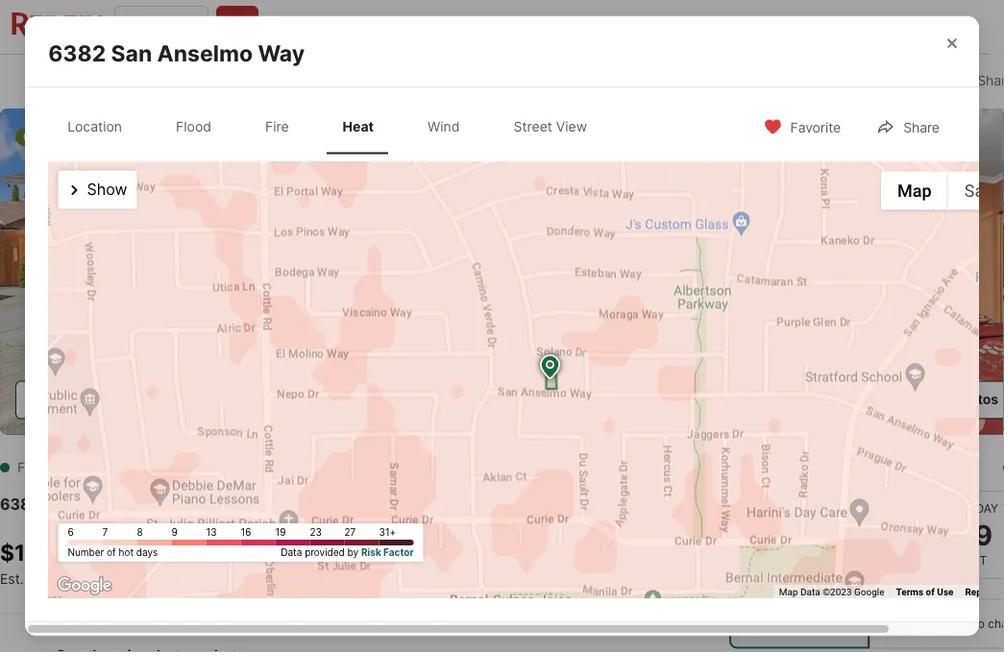Task type: describe. For each thing, give the bounding box(es) containing it.
13
[[206, 527, 217, 539]]

pre-
[[127, 571, 156, 588]]

sale & tax history
[[398, 73, 509, 90]]

3 6382 san anselmo way, san jose, ca 95119 image from the left
[[779, 109, 1005, 435]]

7
[[102, 527, 108, 539]]

provided
[[305, 548, 345, 559]]

3 beds
[[264, 540, 301, 588]]

7732
[[344, 17, 376, 33]]

map button
[[882, 172, 949, 210]]

video
[[956, 617, 986, 631]]

tab list for share
[[48, 99, 622, 154]]

satell button
[[949, 172, 1005, 210]]

30 photos
[[933, 392, 999, 408]]

video button
[[15, 381, 113, 420]]

history
[[465, 73, 509, 90]]

of for number
[[107, 548, 116, 559]]

factor
[[384, 548, 414, 559]]

details
[[314, 73, 356, 90]]

cha
[[989, 617, 1005, 631]]

redfin premier
[[575, 17, 668, 33]]

get pre-approved link
[[101, 571, 218, 588]]

search
[[60, 73, 106, 90]]

tour for tour via video cha
[[909, 617, 934, 631]]

9
[[172, 527, 178, 539]]

flood
[[176, 118, 212, 135]]

submit search image
[[228, 15, 247, 35]]

use
[[938, 587, 954, 599]]

-
[[85, 460, 91, 476]]

get
[[101, 571, 124, 588]]

95119
[[296, 496, 339, 514]]

property details tab
[[233, 59, 377, 105]]

approved
[[156, 571, 218, 588]]

google
[[855, 587, 885, 599]]

0 horizontal spatial data
[[281, 548, 302, 559]]

1-844-759-7732 link
[[270, 17, 376, 33]]

san
[[187, 496, 218, 514]]

fire tab
[[250, 103, 304, 150]]

this
[[815, 458, 856, 485]]

property details
[[255, 73, 356, 90]]

759-
[[314, 17, 344, 33]]

show button
[[58, 171, 137, 209]]

property
[[255, 73, 310, 90]]

ca
[[271, 496, 292, 514]]

terms of use
[[897, 587, 954, 599]]

feed button
[[928, 0, 1005, 54]]

sale
[[48, 460, 81, 476]]

location tab
[[52, 103, 138, 150]]

heat
[[343, 118, 374, 135]]

street view inside street view button
[[164, 392, 240, 408]]

2
[[347, 540, 361, 567]]

map for map
[[898, 181, 933, 201]]

for sale - active
[[17, 460, 143, 476]]

view inside button
[[207, 392, 240, 408]]

6382 san anselmo way element
[[48, 16, 328, 67]]

6382 for 6382 san anselmo way
[[48, 39, 106, 66]]

6382 san anselmo way dialog
[[0, 16, 1005, 637]]

City, Address, School, Agent, ZIP search field
[[114, 6, 209, 44]]

active
[[95, 460, 143, 476]]

31+
[[379, 527, 396, 539]]

oct for 28
[[868, 554, 893, 568]]

jose
[[223, 496, 262, 514]]

tax
[[442, 73, 462, 90]]

tour for tour in person
[[770, 617, 796, 631]]

$1,300,000
[[0, 540, 127, 567]]

tour in person option
[[730, 600, 870, 650]]

overview tab
[[127, 59, 233, 105]]

by
[[348, 548, 359, 559]]

flood tab
[[161, 103, 227, 150]]

est.
[[0, 571, 24, 588]]

friday
[[765, 502, 805, 516]]

baths
[[347, 570, 388, 588]]

&
[[429, 73, 438, 90]]

favorite button for share
[[748, 107, 858, 146]]

6
[[68, 527, 74, 539]]

$9,524
[[27, 571, 72, 588]]

x-
[[875, 73, 888, 89]]

23
[[310, 527, 322, 539]]

location
[[67, 118, 122, 135]]

/mo
[[72, 571, 97, 588]]

baths link
[[347, 570, 388, 588]]

1 6382 san anselmo way, san jose, ca 95119 image from the left
[[0, 109, 512, 435]]

1-844-759-7732
[[270, 17, 376, 33]]

wind
[[428, 118, 460, 135]]

favorite for share
[[791, 119, 842, 136]]

anselmo for 6382 san anselmo way , san jose , ca 95119
[[76, 496, 142, 514]]

risk
[[362, 548, 381, 559]]

sat,
[[58, 130, 83, 144]]

schools tab
[[531, 59, 624, 105]]

sq
[[438, 570, 457, 589]]

number of hot days
[[68, 548, 158, 559]]

3
[[264, 540, 279, 567]]

share
[[904, 119, 940, 136]]

of for terms
[[927, 587, 936, 599]]

home
[[862, 458, 922, 485]]

anselmo for 6382 san anselmo way
[[157, 39, 253, 66]]

sunday 29 oct
[[952, 502, 999, 568]]



Task type: locate. For each thing, give the bounding box(es) containing it.
0 horizontal spatial oct
[[773, 554, 797, 568]]

1 vertical spatial street view
[[164, 392, 240, 408]]

view inside tab
[[557, 118, 588, 135]]

saturday 28 oct
[[850, 502, 910, 568]]

tab list containing search
[[0, 55, 639, 105]]

list box containing tour in person
[[730, 600, 1005, 650]]

oct inside sunday 29 oct
[[963, 554, 988, 568]]

of left the use
[[927, 587, 936, 599]]

3 oct from the left
[[963, 554, 988, 568]]

29
[[958, 518, 994, 552]]

map
[[898, 181, 933, 201], [780, 587, 799, 599]]

way inside dialog
[[258, 39, 305, 66]]

1 horizontal spatial street
[[514, 118, 553, 135]]

tour
[[770, 617, 796, 631], [909, 617, 934, 631]]

go tour this home
[[730, 458, 922, 485]]

0 horizontal spatial way
[[146, 496, 178, 514]]

tour left the via
[[909, 617, 934, 631]]

1 horizontal spatial street view
[[514, 118, 588, 135]]

1 vertical spatial street
[[164, 392, 204, 408]]

data right 3
[[281, 548, 302, 559]]

menu bar containing map
[[882, 172, 1005, 210]]

way up 9
[[146, 496, 178, 514]]

©2023
[[823, 587, 852, 599]]

0 vertical spatial view
[[557, 118, 588, 135]]

16
[[241, 527, 251, 539]]

go
[[730, 458, 760, 485]]

1-
[[270, 17, 283, 33]]

tour in person
[[770, 617, 851, 631]]

terms of use link
[[897, 587, 954, 599]]

1 , from the left
[[178, 496, 183, 514]]

1 horizontal spatial 27
[[768, 518, 802, 552]]

1 horizontal spatial san
[[111, 39, 152, 66]]

tab list down details
[[48, 99, 622, 154]]

2pm
[[86, 130, 111, 144]]

1 horizontal spatial anselmo
[[157, 39, 253, 66]]

1 vertical spatial data
[[801, 587, 821, 599]]

, left san on the bottom left of the page
[[178, 496, 183, 514]]

x-out
[[875, 73, 911, 89]]

overview
[[149, 73, 212, 90]]

open sat, 2pm to 4pm
[[23, 130, 159, 144]]

show
[[87, 180, 127, 199]]

0 vertical spatial favorite
[[757, 73, 807, 89]]

0 vertical spatial of
[[107, 548, 116, 559]]

open sat, 2pm to 4pm link
[[0, 109, 512, 439]]

27 inside the friday 27 oct
[[768, 518, 802, 552]]

27 up by
[[345, 527, 356, 539]]

satell
[[965, 181, 1005, 201]]

1 horizontal spatial of
[[927, 587, 936, 599]]

list box
[[730, 600, 1005, 650]]

2 , from the left
[[262, 496, 266, 514]]

1 horizontal spatial ,
[[262, 496, 266, 514]]

6382 for 6382 san anselmo way , san jose , ca 95119
[[0, 496, 40, 514]]

6382 san anselmo way, san jose, ca 95119 image
[[0, 109, 512, 435], [519, 109, 771, 435], [779, 109, 1005, 435]]

street inside tab
[[514, 118, 553, 135]]

tour left in
[[770, 617, 796, 631]]

street view button
[[121, 381, 256, 420]]

map data ©2023 google
[[780, 587, 885, 599]]

0 horizontal spatial tour
[[770, 617, 796, 631]]

2 6382 san anselmo way, san jose, ca 95119 image from the left
[[519, 109, 771, 435]]

1 vertical spatial view
[[207, 392, 240, 408]]

1 vertical spatial favorite
[[791, 119, 842, 136]]

google image
[[53, 574, 116, 599]]

oct
[[773, 554, 797, 568], [868, 554, 893, 568], [963, 554, 988, 568]]

6382 down for
[[0, 496, 40, 514]]

28
[[862, 518, 898, 552]]

0 horizontal spatial view
[[207, 392, 240, 408]]

1 tour from the left
[[770, 617, 796, 631]]

premier
[[619, 17, 668, 33]]

1 horizontal spatial tour
[[909, 617, 934, 631]]

0 vertical spatial favorite button
[[713, 60, 824, 100]]

of left hot
[[107, 548, 116, 559]]

tab list for x-out
[[0, 55, 639, 105]]

27 down 'friday'
[[768, 518, 802, 552]]

0 vertical spatial 6382
[[48, 39, 106, 66]]

heat tab
[[328, 103, 389, 150]]

ft
[[462, 570, 476, 589]]

1 horizontal spatial view
[[557, 118, 588, 135]]

tour
[[765, 458, 810, 485]]

schools
[[552, 73, 602, 90]]

oct inside the friday 27 oct
[[773, 554, 797, 568]]

favorite inside 6382 san anselmo way dialog
[[791, 119, 842, 136]]

anselmo up overview
[[157, 39, 253, 66]]

tour inside option
[[909, 617, 934, 631]]

2 tour from the left
[[909, 617, 934, 631]]

feed
[[939, 17, 971, 33]]

out
[[888, 73, 911, 89]]

anselmo up 7
[[76, 496, 142, 514]]

1 vertical spatial san
[[44, 496, 72, 514]]

6382 san anselmo way
[[48, 39, 305, 66]]

0 vertical spatial data
[[281, 548, 302, 559]]

shar
[[978, 73, 1005, 89]]

way for 6382 san anselmo way , san jose , ca 95119
[[146, 496, 178, 514]]

oct for 29
[[963, 554, 988, 568]]

0 horizontal spatial ,
[[178, 496, 183, 514]]

, left ca
[[262, 496, 266, 514]]

0 vertical spatial san
[[111, 39, 152, 66]]

days
[[136, 548, 158, 559]]

1 horizontal spatial data
[[801, 587, 821, 599]]

san for 6382 san anselmo way , san jose , ca 95119
[[44, 496, 72, 514]]

menu bar
[[882, 172, 1005, 210]]

0 horizontal spatial 27
[[345, 527, 356, 539]]

0 horizontal spatial map
[[780, 587, 799, 599]]

None button
[[741, 490, 829, 580], [837, 491, 924, 579], [932, 491, 1005, 579], [741, 490, 829, 580], [837, 491, 924, 579], [932, 491, 1005, 579]]

1 vertical spatial favorite button
[[748, 107, 858, 146]]

2 horizontal spatial 6382 san anselmo way, san jose, ca 95119 image
[[779, 109, 1005, 435]]

1 vertical spatial way
[[146, 496, 178, 514]]

data provided by risk factor
[[281, 548, 414, 559]]

shar button
[[935, 60, 1005, 100]]

$1,300,000 est. $9,524 /mo get pre-approved
[[0, 540, 218, 588]]

oct down "29"
[[963, 554, 988, 568]]

oct for 27
[[773, 554, 797, 568]]

report a link
[[966, 587, 1005, 599]]

san for 6382 san anselmo way
[[111, 39, 152, 66]]

tour via video cha option
[[870, 600, 1005, 650]]

redfin
[[575, 17, 615, 33]]

redfin premier button
[[563, 0, 680, 54]]

saturday
[[850, 502, 910, 516]]

san inside dialog
[[111, 39, 152, 66]]

map region
[[0, 132, 1005, 627]]

0 horizontal spatial 6382
[[0, 496, 40, 514]]

way
[[258, 39, 305, 66], [146, 496, 178, 514]]

oct inside saturday 28 oct
[[868, 554, 893, 568]]

0 vertical spatial anselmo
[[157, 39, 253, 66]]

0 horizontal spatial of
[[107, 548, 116, 559]]

30
[[933, 392, 951, 408]]

san
[[111, 39, 152, 66], [44, 496, 72, 514]]

wind tab
[[413, 103, 476, 150]]

report a 
[[966, 587, 1005, 599]]

0 vertical spatial map
[[898, 181, 933, 201]]

fire
[[265, 118, 289, 135]]

for
[[17, 460, 44, 476]]

video
[[59, 392, 97, 408]]

2 horizontal spatial oct
[[963, 554, 988, 568]]

map for map data ©2023 google
[[780, 587, 799, 599]]

in
[[798, 617, 809, 631]]

0 vertical spatial street view
[[514, 118, 588, 135]]

1 oct from the left
[[773, 554, 797, 568]]

street inside button
[[164, 392, 204, 408]]

way down 1-
[[258, 39, 305, 66]]

0 horizontal spatial anselmo
[[76, 496, 142, 514]]

1 horizontal spatial map
[[898, 181, 933, 201]]

anselmo inside dialog
[[157, 39, 253, 66]]

tab list containing location
[[48, 99, 622, 154]]

favorite for x-out
[[757, 73, 807, 89]]

0 horizontal spatial san
[[44, 496, 72, 514]]

27 inside 6382 san anselmo way dialog
[[345, 527, 356, 539]]

hot
[[119, 548, 134, 559]]

tab list inside 6382 san anselmo way dialog
[[48, 99, 622, 154]]

oct down 28
[[868, 554, 893, 568]]

0 horizontal spatial street view
[[164, 392, 240, 408]]

2 oct from the left
[[868, 554, 893, 568]]

a
[[997, 587, 1003, 599]]

menu bar inside 6382 san anselmo way dialog
[[882, 172, 1005, 210]]

0 horizontal spatial street
[[164, 392, 204, 408]]

san up overview
[[111, 39, 152, 66]]

to
[[114, 130, 130, 144]]

sale
[[398, 73, 426, 90]]

via
[[937, 617, 952, 631]]

beds
[[264, 570, 301, 588]]

2 baths
[[347, 540, 388, 588]]

map left satell popup button
[[898, 181, 933, 201]]

8
[[137, 527, 143, 539]]

map inside popup button
[[898, 181, 933, 201]]

0 horizontal spatial 6382 san anselmo way, san jose, ca 95119 image
[[0, 109, 512, 435]]

favorite button for x-out
[[713, 60, 824, 100]]

map up tour in person option
[[780, 587, 799, 599]]

oct down 'friday'
[[773, 554, 797, 568]]

1 horizontal spatial oct
[[868, 554, 893, 568]]

1 vertical spatial map
[[780, 587, 799, 599]]

1,343 sq ft
[[438, 540, 499, 589]]

30 photos button
[[889, 381, 1005, 420]]

number
[[68, 548, 104, 559]]

tour inside option
[[770, 617, 796, 631]]

1 vertical spatial anselmo
[[76, 496, 142, 514]]

street view tab
[[499, 103, 603, 150]]

san up 6 at the bottom of the page
[[44, 496, 72, 514]]

map entry image
[[572, 458, 700, 586]]

1 horizontal spatial way
[[258, 39, 305, 66]]

6382 inside dialog
[[48, 39, 106, 66]]

favorite button
[[713, 60, 824, 100], [748, 107, 858, 146]]

1 vertical spatial of
[[927, 587, 936, 599]]

share button
[[861, 107, 957, 146]]

street view inside street view tab
[[514, 118, 588, 135]]

sale & tax history tab
[[377, 59, 531, 105]]

6382 up search
[[48, 39, 106, 66]]

1 vertical spatial 6382
[[0, 496, 40, 514]]

of
[[107, 548, 116, 559], [927, 587, 936, 599]]

way for 6382 san anselmo way
[[258, 39, 305, 66]]

tab list down 1-844-759-7732 link on the top left of page
[[0, 55, 639, 105]]

data left ©2023
[[801, 587, 821, 599]]

1 horizontal spatial 6382 san anselmo way, san jose, ca 95119 image
[[519, 109, 771, 435]]

tour via video cha
[[909, 617, 1005, 631]]

1 horizontal spatial 6382
[[48, 39, 106, 66]]

0 vertical spatial way
[[258, 39, 305, 66]]

0 vertical spatial street
[[514, 118, 553, 135]]

photos
[[954, 392, 999, 408]]

tab list
[[0, 55, 639, 105], [48, 99, 622, 154]]

street
[[514, 118, 553, 135], [164, 392, 204, 408]]



Task type: vqa. For each thing, say whether or not it's contained in the screenshot.
THE ANSELMO in the 6382 San Anselmo Way element
yes



